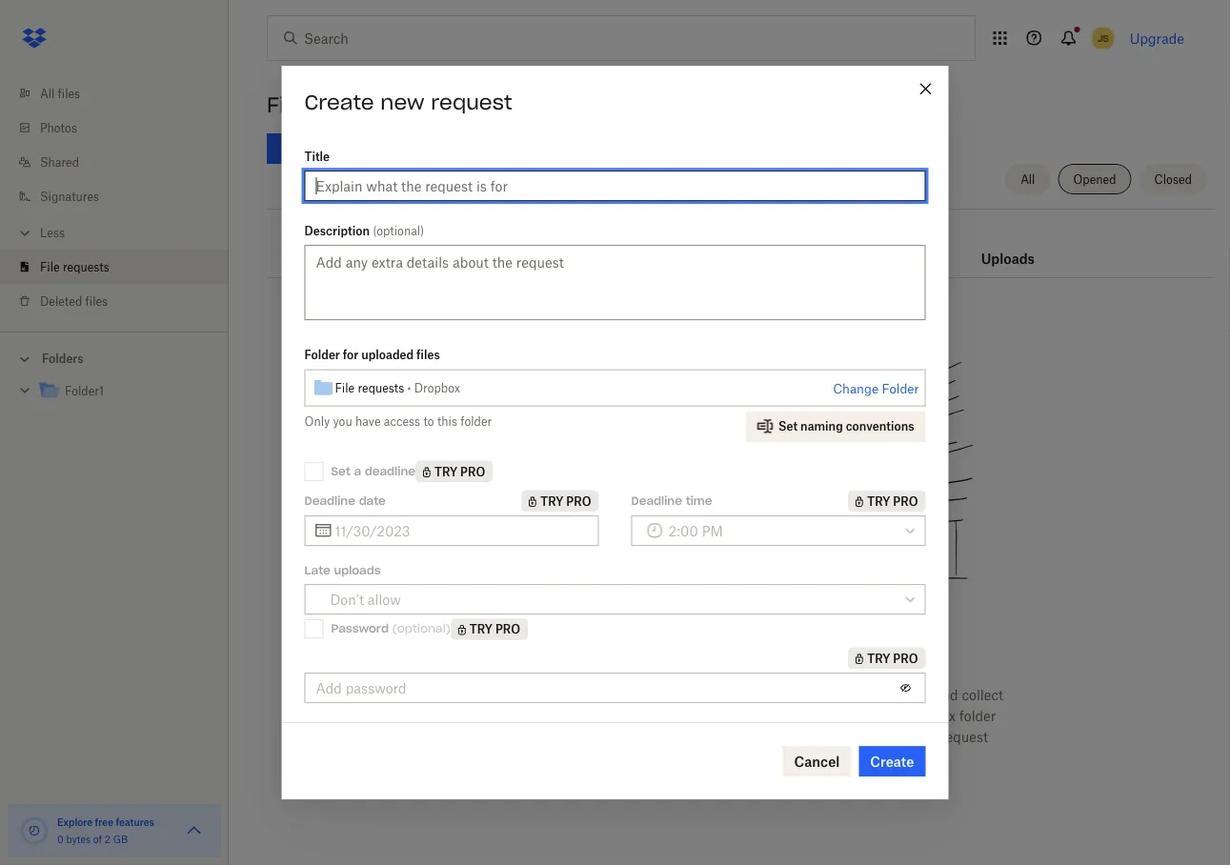 Task type: vqa. For each thing, say whether or not it's contained in the screenshot.
) to the right
yes



Task type: locate. For each thing, give the bounding box(es) containing it.
not,
[[908, 687, 932, 703]]

1 horizontal spatial from
[[746, 639, 799, 666]]

create inside button
[[871, 754, 915, 770]]

folder down collect
[[960, 708, 997, 724]]

who
[[793, 729, 820, 745]]

•
[[408, 381, 411, 395]]

access inside request files from anyone, whether they have a dropbox account or not, and collect them in your dropbox. files will be automatically organized into a dropbox folder you choose. your privacy is important, so those who upload to your file request cannot access your dropbox account.
[[670, 750, 713, 766]]

change folder button
[[833, 378, 920, 401]]

description
[[305, 224, 370, 238]]

1 vertical spatial folder
[[960, 708, 997, 724]]

all inside list
[[40, 86, 55, 101]]

0 horizontal spatial have
[[356, 415, 381, 429]]

you
[[333, 415, 353, 429], [494, 729, 516, 745]]

to
[[424, 415, 434, 429], [870, 729, 883, 745]]

0 vertical spatial your
[[538, 708, 566, 724]]

request
[[479, 687, 530, 703]]

0 vertical spatial requests
[[310, 92, 408, 118]]

0 vertical spatial file
[[267, 92, 304, 118]]

files
[[58, 86, 80, 101], [85, 294, 108, 308], [417, 348, 440, 362], [534, 687, 560, 703]]

files right uploaded on the top of page
[[417, 348, 440, 362]]

whether
[[649, 687, 701, 703]]

requests up title
[[310, 92, 408, 118]]

create up title
[[305, 89, 374, 115]]

to left this
[[424, 415, 434, 429]]

from inside request files from anyone, whether they have a dropbox account or not, and collect them in your dropbox. files will be automatically organized into a dropbox folder you choose. your privacy is important, so those who upload to your file request cannot access your dropbox account.
[[564, 687, 594, 703]]

quota usage element
[[19, 816, 50, 847]]

files
[[630, 708, 660, 724]]

file inside 'link'
[[40, 260, 60, 274]]

(
[[373, 224, 377, 238], [393, 622, 397, 637]]

upgrade
[[1131, 30, 1185, 46]]

0 vertical spatial all
[[40, 86, 55, 101]]

1 horizontal spatial to
[[870, 729, 883, 745]]

1 horizontal spatial )
[[446, 622, 451, 637]]

all for all files
[[40, 86, 55, 101]]

request inside request files from anyone, whether they have a dropbox account or not, and collect them in your dropbox. files will be automatically organized into a dropbox folder you choose. your privacy is important, so those who upload to your file request cannot access your dropbox account.
[[941, 729, 989, 745]]

photos
[[40, 121, 77, 135]]

2 horizontal spatial column header
[[982, 224, 1058, 270]]

set up "deadline date" at the bottom of page
[[331, 464, 351, 479]]

from
[[746, 639, 799, 666], [564, 687, 594, 703]]

title
[[305, 149, 330, 164]]

2 horizontal spatial your
[[887, 729, 914, 745]]

set inside button
[[779, 420, 798, 434]]

a right into
[[892, 708, 899, 724]]

folder
[[461, 415, 492, 429], [960, 708, 997, 724]]

create down into
[[871, 754, 915, 770]]

dropbox up the organized at right
[[780, 687, 834, 703]]

Title text field
[[316, 176, 915, 197]]

1 vertical spatial request
[[941, 729, 989, 745]]

set
[[779, 420, 798, 434], [331, 464, 351, 479]]

1 vertical spatial folder
[[883, 382, 920, 397]]

0 vertical spatial set
[[779, 420, 798, 434]]

deadline left date
[[305, 494, 356, 508]]

column header
[[699, 224, 813, 270], [868, 224, 945, 270], [982, 224, 1058, 270]]

dropbox right •
[[415, 381, 461, 395]]

requests up deleted files
[[63, 260, 109, 274]]

0 horizontal spatial you
[[333, 415, 353, 429]]

0 horizontal spatial access
[[384, 415, 421, 429]]

0 vertical spatial )
[[421, 224, 424, 238]]

( for description
[[373, 224, 377, 238]]

requests left •
[[358, 381, 405, 395]]

you down them
[[494, 729, 516, 745]]

from up automatically
[[746, 639, 799, 666]]

access
[[384, 415, 421, 429], [670, 750, 713, 766]]

files for deleted files
[[85, 294, 108, 308]]

shared
[[40, 155, 79, 169]]

1 horizontal spatial access
[[670, 750, 713, 766]]

0 vertical spatial request
[[431, 89, 513, 115]]

1 deadline from the left
[[305, 494, 356, 508]]

have
[[356, 415, 381, 429], [736, 687, 765, 703]]

less image
[[15, 224, 34, 243]]

signatures
[[40, 189, 99, 204]]

created
[[529, 250, 581, 266]]

1 vertical spatial set
[[331, 464, 351, 479]]

or
[[891, 687, 904, 703]]

1 horizontal spatial request
[[941, 729, 989, 745]]

requests
[[310, 92, 408, 118], [63, 260, 109, 274], [358, 381, 405, 395]]

pro down conventions
[[894, 494, 919, 509]]

0 horizontal spatial set
[[331, 464, 351, 479]]

file requests up title
[[267, 92, 408, 118]]

1 vertical spatial to
[[870, 729, 883, 745]]

deadline left the time
[[632, 494, 683, 508]]

you inside create new request dialog
[[333, 415, 353, 429]]

0 horizontal spatial your
[[538, 708, 566, 724]]

file
[[267, 92, 304, 118], [40, 260, 60, 274], [335, 381, 355, 395]]

1 horizontal spatial deadline
[[632, 494, 683, 508]]

0 horizontal spatial file requests
[[40, 260, 109, 274]]

1 horizontal spatial file
[[267, 92, 304, 118]]

late uploads
[[305, 563, 381, 578]]

of
[[93, 834, 102, 846]]

file requests
[[267, 92, 408, 118], [40, 260, 109, 274]]

1 horizontal spatial have
[[736, 687, 765, 703]]

1 horizontal spatial your
[[716, 750, 744, 766]]

all left opened
[[1021, 172, 1036, 186]]

0 horizontal spatial all
[[40, 86, 55, 101]]

is
[[653, 729, 663, 745]]

set a deadline
[[331, 464, 416, 479]]

create
[[305, 89, 374, 115], [871, 754, 915, 770]]

change folder
[[833, 382, 920, 397]]

2 vertical spatial your
[[716, 750, 744, 766]]

0 horizontal spatial from
[[564, 687, 594, 703]]

deadline for deadline date
[[305, 494, 356, 508]]

list containing all files
[[0, 65, 229, 332]]

0 horizontal spatial )
[[421, 224, 424, 238]]

pro up or
[[894, 652, 919, 666]]

folders button
[[0, 344, 229, 372]]

dropbox inside create new request dialog
[[415, 381, 461, 395]]

2 deadline from the left
[[632, 494, 683, 508]]

files up photos
[[58, 86, 80, 101]]

conventions
[[846, 420, 915, 434]]

all inside button
[[1021, 172, 1036, 186]]

your up 'choose.' in the left of the page
[[538, 708, 566, 724]]

cancel button
[[783, 746, 852, 777]]

pro
[[461, 465, 486, 479], [567, 494, 592, 509], [894, 494, 919, 509], [496, 622, 521, 637], [894, 652, 919, 666]]

closed button
[[1140, 164, 1208, 195]]

folder up conventions
[[883, 382, 920, 397]]

2 vertical spatial requests
[[358, 381, 405, 395]]

your up create button
[[887, 729, 914, 745]]

0 vertical spatial create
[[305, 89, 374, 115]]

explore free features 0 bytes of 2 gb
[[57, 817, 154, 846]]

from for someone?
[[746, 639, 799, 666]]

0 vertical spatial from
[[746, 639, 799, 666]]

date
[[359, 494, 386, 508]]

0
[[57, 834, 64, 846]]

files inside request files from anyone, whether they have a dropbox account or not, and collect them in your dropbox. files will be automatically organized into a dropbox folder you choose. your privacy is important, so those who upload to your file request cannot access your dropbox account.
[[534, 687, 560, 703]]

0 horizontal spatial to
[[424, 415, 434, 429]]

deadline for deadline time
[[632, 494, 683, 508]]

you right only
[[333, 415, 353, 429]]

) right password
[[446, 622, 451, 637]]

0 horizontal spatial a
[[354, 464, 361, 479]]

( right password
[[393, 622, 397, 637]]

list
[[0, 65, 229, 332]]

folder left for
[[305, 348, 340, 362]]

file
[[918, 729, 938, 745]]

1 horizontal spatial a
[[769, 687, 776, 703]]

a
[[354, 464, 361, 479], [769, 687, 776, 703], [892, 708, 899, 724]]

dropbox.
[[569, 708, 626, 724]]

1 vertical spatial file
[[40, 260, 60, 274]]

request
[[431, 89, 513, 115], [941, 729, 989, 745]]

optional for password ( optional )
[[397, 622, 446, 637]]

1 vertical spatial you
[[494, 729, 516, 745]]

0 horizontal spatial folder
[[461, 415, 492, 429]]

need
[[560, 639, 617, 666]]

access down file requests • dropbox
[[384, 415, 421, 429]]

all for all
[[1021, 172, 1036, 186]]

0 horizontal spatial create
[[305, 89, 374, 115]]

( right description
[[373, 224, 377, 238]]

0 horizontal spatial file
[[40, 260, 60, 274]]

a up "deadline date" at the bottom of page
[[354, 464, 361, 479]]

to down into
[[870, 729, 883, 745]]

deadline date
[[305, 494, 386, 508]]

1 vertical spatial all
[[1021, 172, 1036, 186]]

2 horizontal spatial a
[[892, 708, 899, 724]]

create button
[[859, 746, 926, 777]]

request right new
[[431, 89, 513, 115]]

request right file
[[941, 729, 989, 745]]

set for set a deadline
[[331, 464, 351, 479]]

Add any extra details about the request text field
[[305, 245, 926, 320]]

1 vertical spatial from
[[564, 687, 594, 703]]

folder inside create new request dialog
[[461, 415, 492, 429]]

) for description ( optional )
[[421, 224, 424, 238]]

1 vertical spatial a
[[769, 687, 776, 703]]

dropbox up file
[[903, 708, 956, 724]]

set for set naming conventions
[[779, 420, 798, 434]]

and
[[935, 687, 959, 703]]

file requests up deleted files
[[40, 260, 109, 274]]

1 horizontal spatial file requests
[[267, 92, 408, 118]]

change
[[833, 382, 879, 397]]

have down file requests • dropbox
[[356, 415, 381, 429]]

set left naming
[[779, 420, 798, 434]]

all up photos
[[40, 86, 55, 101]]

1 horizontal spatial folder
[[960, 708, 997, 724]]

0 vertical spatial you
[[333, 415, 353, 429]]

1 horizontal spatial column header
[[868, 224, 945, 270]]

anyone,
[[597, 687, 646, 703]]

from up the dropbox.
[[564, 687, 594, 703]]

0 vertical spatial to
[[424, 415, 434, 429]]

1 vertical spatial create
[[871, 754, 915, 770]]

deadline
[[305, 494, 356, 508], [632, 494, 683, 508]]

all files link
[[15, 76, 229, 111]]

1 vertical spatial )
[[446, 622, 451, 637]]

1 horizontal spatial create
[[871, 754, 915, 770]]

dropbox
[[415, 381, 461, 395], [780, 687, 834, 703], [903, 708, 956, 724], [748, 750, 801, 766]]

folder right this
[[461, 415, 492, 429]]

1 horizontal spatial set
[[779, 420, 798, 434]]

None text field
[[335, 520, 588, 541]]

access down the important,
[[670, 750, 713, 766]]

0 vertical spatial access
[[384, 415, 421, 429]]

2 vertical spatial file
[[335, 381, 355, 395]]

to inside create new request dialog
[[424, 415, 434, 429]]

optional right password
[[397, 622, 446, 637]]

2 horizontal spatial file
[[335, 381, 355, 395]]

0 vertical spatial folder
[[461, 415, 492, 429]]

0 vertical spatial (
[[373, 224, 377, 238]]

all
[[40, 86, 55, 101], [1021, 172, 1036, 186]]

something
[[624, 639, 740, 666]]

1 vertical spatial optional
[[397, 622, 446, 637]]

have up automatically
[[736, 687, 765, 703]]

) right description
[[421, 224, 424, 238]]

optional for description ( optional )
[[377, 224, 421, 238]]

free
[[95, 817, 113, 829]]

your down so
[[716, 750, 744, 766]]

dropbox down those
[[748, 750, 801, 766]]

create new request dialog
[[282, 66, 949, 800]]

1 vertical spatial have
[[736, 687, 765, 703]]

pro trial element
[[416, 461, 493, 483], [522, 490, 599, 512], [849, 490, 926, 512], [451, 619, 528, 640], [849, 648, 926, 669]]

name
[[282, 250, 321, 266]]

1 horizontal spatial you
[[494, 729, 516, 745]]

0 horizontal spatial (
[[373, 224, 377, 238]]

1 vertical spatial (
[[393, 622, 397, 637]]

1 vertical spatial requests
[[63, 260, 109, 274]]

0 vertical spatial optional
[[377, 224, 421, 238]]

1 horizontal spatial (
[[393, 622, 397, 637]]

0 vertical spatial have
[[356, 415, 381, 429]]

1 vertical spatial your
[[887, 729, 914, 745]]

0 horizontal spatial column header
[[699, 224, 813, 270]]

1 vertical spatial access
[[670, 750, 713, 766]]

folder
[[305, 348, 340, 362], [883, 382, 920, 397]]

files right deleted
[[85, 294, 108, 308]]

optional right description
[[377, 224, 421, 238]]

naming
[[801, 420, 844, 434]]

opened button
[[1059, 164, 1132, 195]]

1 horizontal spatial all
[[1021, 172, 1036, 186]]

1 horizontal spatial folder
[[883, 382, 920, 397]]

files up the "in"
[[534, 687, 560, 703]]

will
[[663, 708, 685, 724]]

) for password ( optional )
[[446, 622, 451, 637]]

0 vertical spatial a
[[354, 464, 361, 479]]

a up automatically
[[769, 687, 776, 703]]

into
[[864, 708, 888, 724]]

0 horizontal spatial request
[[431, 89, 513, 115]]

0 horizontal spatial folder
[[305, 348, 340, 362]]

0 horizontal spatial deadline
[[305, 494, 356, 508]]

0 vertical spatial folder
[[305, 348, 340, 362]]

1 vertical spatial file requests
[[40, 260, 109, 274]]

account
[[837, 687, 888, 703]]

row
[[267, 216, 1216, 278]]

closed
[[1155, 172, 1193, 186]]



Task type: describe. For each thing, give the bounding box(es) containing it.
only
[[305, 415, 330, 429]]

less
[[40, 225, 65, 240]]

cancel
[[795, 754, 840, 770]]

upload
[[824, 729, 867, 745]]

2 vertical spatial a
[[892, 708, 899, 724]]

from for anyone,
[[564, 687, 594, 703]]

requests inside create new request dialog
[[358, 381, 405, 395]]

request inside dialog
[[431, 89, 513, 115]]

your
[[571, 729, 600, 745]]

password
[[331, 622, 389, 637]]

have inside create new request dialog
[[356, 415, 381, 429]]

all button
[[1006, 164, 1051, 195]]

have inside request files from anyone, whether they have a dropbox account or not, and collect them in your dropbox. files will be automatically organized into a dropbox folder you choose. your privacy is important, so those who upload to your file request cannot access your dropbox account.
[[736, 687, 765, 703]]

Add password password field
[[316, 678, 891, 699]]

collect
[[962, 687, 1004, 703]]

requests inside 'link'
[[63, 260, 109, 274]]

file requests list item
[[0, 250, 229, 284]]

this
[[438, 415, 458, 429]]

deleted files
[[40, 294, 108, 308]]

signatures link
[[15, 179, 229, 214]]

only you have access to this folder
[[305, 415, 492, 429]]

opened
[[1074, 172, 1117, 186]]

gb
[[113, 834, 128, 846]]

organized
[[798, 708, 860, 724]]

password ( optional )
[[331, 622, 451, 637]]

deadline
[[365, 464, 416, 479]]

features
[[116, 817, 154, 829]]

access inside create new request dialog
[[384, 415, 421, 429]]

you inside request files from anyone, whether they have a dropbox account or not, and collect them in your dropbox. files will be automatically organized into a dropbox folder you choose. your privacy is important, so those who upload to your file request cannot access your dropbox account.
[[494, 729, 516, 745]]

folder inside button
[[883, 382, 920, 397]]

pro up request
[[496, 622, 521, 637]]

folder for uploaded files
[[305, 348, 440, 362]]

a inside create new request dialog
[[354, 464, 361, 479]]

they
[[705, 687, 732, 703]]

them
[[486, 708, 519, 724]]

create for create
[[871, 754, 915, 770]]

file inside create new request dialog
[[335, 381, 355, 395]]

file requests link
[[15, 250, 229, 284]]

so
[[737, 729, 751, 745]]

pro left the deadline time
[[567, 494, 592, 509]]

2 column header from the left
[[868, 224, 945, 270]]

late
[[305, 563, 331, 578]]

files for all files
[[58, 86, 80, 101]]

file requests inside file requests 'link'
[[40, 260, 109, 274]]

uploaded
[[361, 348, 414, 362]]

for
[[343, 348, 359, 362]]

explore
[[57, 817, 93, 829]]

automatically
[[708, 708, 794, 724]]

new
[[381, 89, 425, 115]]

account.
[[805, 750, 859, 766]]

someone?
[[805, 639, 923, 666]]

create new request
[[305, 89, 513, 115]]

uploads
[[334, 563, 381, 578]]

deadline time
[[632, 494, 713, 508]]

shared link
[[15, 145, 229, 179]]

files for request files from anyone, whether they have a dropbox account or not, and collect them in your dropbox. files will be automatically organized into a dropbox folder you choose. your privacy is important, so those who upload to your file request cannot access your dropbox account.
[[534, 687, 560, 703]]

1 column header from the left
[[699, 224, 813, 270]]

deleted
[[40, 294, 82, 308]]

folder inside request files from anyone, whether they have a dropbox account or not, and collect them in your dropbox. files will be automatically organized into a dropbox folder you choose. your privacy is important, so those who upload to your file request cannot access your dropbox account.
[[960, 708, 997, 724]]

none text field inside create new request dialog
[[335, 520, 588, 541]]

time
[[686, 494, 713, 508]]

pro right deadline
[[461, 465, 486, 479]]

all files
[[40, 86, 80, 101]]

upgrade link
[[1131, 30, 1185, 46]]

deleted files link
[[15, 284, 229, 318]]

files inside create new request dialog
[[417, 348, 440, 362]]

dropbox image
[[15, 19, 53, 57]]

created button
[[529, 247, 581, 270]]

privacy
[[604, 729, 649, 745]]

in
[[522, 708, 534, 724]]

need something from someone?
[[560, 639, 923, 666]]

photos link
[[15, 111, 229, 145]]

folder1
[[65, 384, 104, 399]]

those
[[755, 729, 790, 745]]

description ( optional )
[[305, 224, 424, 238]]

folder1 link
[[38, 379, 214, 405]]

request files from anyone, whether they have a dropbox account or not, and collect them in your dropbox. files will be automatically organized into a dropbox folder you choose. your privacy is important, so those who upload to your file request cannot access your dropbox account.
[[479, 687, 1004, 766]]

folders
[[42, 352, 83, 366]]

row containing name
[[267, 216, 1216, 278]]

to inside request files from anyone, whether they have a dropbox account or not, and collect them in your dropbox. files will be automatically organized into a dropbox folder you choose. your privacy is important, so those who upload to your file request cannot access your dropbox account.
[[870, 729, 883, 745]]

bytes
[[66, 834, 91, 846]]

important,
[[667, 729, 733, 745]]

choose.
[[520, 729, 568, 745]]

( for password
[[393, 622, 397, 637]]

0 vertical spatial file requests
[[267, 92, 408, 118]]

be
[[689, 708, 705, 724]]

create for create new request
[[305, 89, 374, 115]]

set naming conventions
[[779, 420, 915, 434]]

set naming conventions button
[[747, 412, 926, 442]]

2
[[105, 834, 111, 846]]

file requests • dropbox
[[335, 381, 461, 395]]

3 column header from the left
[[982, 224, 1058, 270]]

cannot
[[623, 750, 666, 766]]



